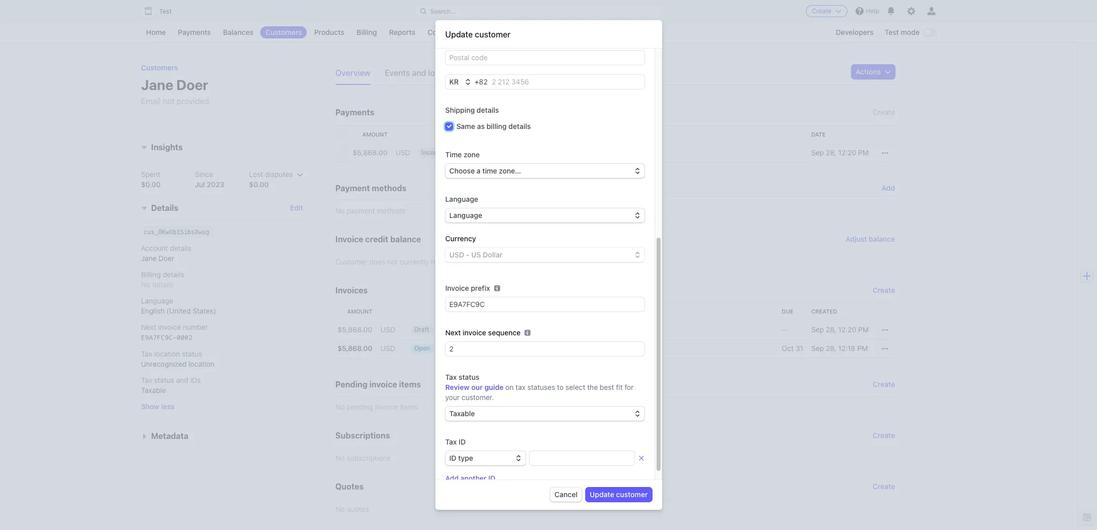 Task type: describe. For each thing, give the bounding box(es) containing it.
test for test
[[159, 8, 172, 15]]

language button
[[445, 209, 644, 223]]

pm for —
[[858, 326, 869, 334]]

unrecognized
[[141, 360, 187, 369]]

balances
[[223, 28, 253, 36]]

open link
[[407, 340, 437, 359]]

invoice credit balance
[[336, 235, 421, 244]]

cus_okwxb1sibsxwug button
[[144, 227, 209, 237]]

0 vertical spatial usd
[[396, 148, 410, 157]]

sep for oct 31
[[812, 344, 824, 353]]

id inside add another id button
[[488, 475, 496, 483]]

0 vertical spatial customers link
[[261, 26, 307, 38]]

add for add
[[882, 184, 895, 192]]

Postal code text field
[[445, 51, 644, 65]]

1 sep from the top
[[812, 148, 824, 157]]

developers
[[836, 28, 874, 36]]

1 horizontal spatial location
[[189, 360, 214, 369]]

status for tax status
[[459, 373, 480, 382]]

create link for invoices
[[873, 286, 895, 296]]

since jul 2023
[[195, 170, 224, 189]]

—
[[782, 326, 788, 334]]

0001
[[477, 345, 493, 353]]

pending invoice items
[[336, 380, 421, 389]]

update inside button
[[590, 491, 614, 499]]

as
[[477, 122, 485, 131]]

e9a7fc9c-draft
[[441, 327, 497, 334]]

invoice down 'pending invoice items'
[[375, 403, 398, 412]]

e9a7fc9c- for —
[[441, 327, 477, 334]]

tax status and ids taxable
[[141, 377, 201, 395]]

events and logs button
[[385, 65, 450, 85]]

2 12:20 from the top
[[838, 326, 857, 334]]

update customer button
[[586, 488, 652, 502]]

2 $0.00 from the left
[[249, 181, 269, 189]]

sep 28, 12:18 pm
[[812, 344, 868, 353]]

cus_okwxb1sibsxwug
[[144, 229, 209, 236]]

jane inside account details jane doer
[[141, 254, 157, 263]]

1 vertical spatial a
[[448, 258, 452, 266]]

choose a time zone…
[[449, 167, 521, 175]]

details right the billing at the left of page
[[509, 122, 531, 131]]

the
[[587, 383, 598, 392]]

a inside popup button
[[477, 167, 481, 175]]

28, for oct 31
[[826, 344, 837, 353]]

edit button
[[290, 203, 303, 213]]

billing details no details
[[141, 271, 184, 289]]

spent $0.00
[[141, 170, 161, 189]]

customers jane doer email not provided
[[141, 63, 209, 106]]

have
[[431, 258, 446, 266]]

draft link
[[407, 321, 437, 340]]

another
[[461, 475, 487, 483]]

usd link for —
[[377, 321, 399, 340]]

payment for invoice
[[474, 148, 538, 157]]

adjust balance
[[846, 235, 895, 244]]

pm for oct 31
[[858, 344, 868, 353]]

2 212 3456 telephone field
[[488, 75, 644, 89]]

disputes
[[265, 170, 293, 179]]

invoice prefix
[[445, 284, 490, 293]]

invoice for sequence
[[463, 329, 486, 337]]

1 vertical spatial amount
[[347, 308, 373, 315]]

choose a time zone… button
[[445, 164, 644, 178]]

customer does not currently have a balance.
[[336, 258, 482, 266]]

next invoice number e9a7fc9c-0002
[[141, 323, 208, 342]]

no quotes
[[336, 505, 369, 514]]

0 vertical spatial pm
[[858, 148, 869, 157]]

customers for customers jane doer email not provided
[[141, 63, 178, 72]]

show less
[[141, 403, 175, 411]]

no for pending invoice items
[[336, 403, 345, 412]]

0 horizontal spatial for
[[504, 148, 513, 157]]

balance.
[[454, 258, 482, 266]]

overview button
[[336, 65, 377, 85]]

update customer inside button
[[590, 491, 648, 499]]

show less button
[[141, 402, 175, 412]]

due
[[782, 308, 794, 315]]

language inside language english (united states)
[[141, 297, 173, 306]]

details for shipping details
[[477, 106, 499, 114]]

billing for billing
[[357, 28, 377, 36]]

subscriptions
[[347, 454, 391, 463]]

invoice for invoice number
[[441, 308, 464, 315]]

adjust
[[846, 235, 867, 244]]

1 vertical spatial methods
[[377, 207, 406, 215]]

actions button
[[852, 65, 895, 79]]

1 horizontal spatial number
[[466, 308, 490, 315]]

and inside tax status and ids taxable
[[176, 377, 188, 385]]

2 sep 28, 12:20 pm link from the top
[[807, 321, 873, 340]]

invoice for invoice credit balance
[[336, 235, 363, 244]]

tab list containing overview
[[336, 65, 458, 85]]

language english (united states)
[[141, 297, 216, 316]]

actions
[[856, 67, 881, 76]]

e9a7fc9c- for oct 31
[[441, 345, 477, 353]]

states)
[[193, 307, 216, 316]]

$5,868.00 for —
[[338, 326, 373, 334]]

cancel
[[555, 491, 578, 499]]

mode
[[901, 28, 920, 36]]

0 vertical spatial methods
[[372, 184, 407, 193]]

billing link
[[352, 26, 382, 38]]

details for account details jane doer
[[170, 244, 192, 253]]

draft
[[415, 326, 429, 334]]

pending
[[336, 380, 368, 389]]

email
[[141, 97, 161, 106]]

1 sep 28, 12:20 pm link from the top
[[807, 144, 873, 162]]

shipping
[[445, 106, 475, 114]]

same
[[457, 122, 475, 131]]

$5,868.00 for oct 31
[[338, 344, 373, 353]]

open
[[415, 345, 430, 352]]

home
[[146, 28, 166, 36]]

0 horizontal spatial location
[[154, 350, 180, 359]]

on
[[506, 383, 514, 392]]

overview
[[336, 68, 371, 77]]

tax
[[516, 383, 526, 392]]

no inside billing details no details
[[141, 281, 150, 289]]

taxable
[[141, 387, 166, 395]]

test button
[[141, 4, 182, 18]]

payment methods
[[336, 184, 407, 193]]

balance inside button
[[869, 235, 895, 244]]

0 vertical spatial language
[[445, 195, 478, 204]]

fit
[[616, 383, 623, 392]]

— link
[[778, 321, 807, 340]]

customer.
[[462, 393, 494, 402]]

usd link left incomplete
[[392, 144, 415, 162]]

payment for payment for invoice
[[474, 148, 502, 157]]

reports
[[389, 28, 416, 36]]

payment for invoice link
[[470, 144, 807, 162]]

1 vertical spatial payments
[[336, 108, 374, 117]]

insights
[[151, 143, 183, 152]]

not inside "customers jane doer email not provided"
[[163, 97, 175, 106]]

incomplete
[[422, 149, 454, 156]]

payments link
[[173, 26, 216, 38]]

create link for quotes
[[873, 482, 895, 492]]

payment for payment methods
[[336, 184, 370, 193]]

description
[[474, 131, 512, 138]]

1 horizontal spatial id
[[459, 438, 466, 447]]

usd link for oct 31
[[377, 340, 399, 359]]

no for quotes
[[336, 505, 345, 514]]

billing for billing details no details
[[141, 271, 161, 279]]

invoices
[[336, 286, 368, 295]]

2023
[[207, 181, 224, 189]]

0 vertical spatial $5,868.00
[[353, 148, 388, 157]]

1 12:20 from the top
[[838, 148, 857, 157]]

next for next invoice sequence
[[445, 329, 461, 337]]

$5,868.00 link up payment methods
[[349, 144, 392, 162]]

statuses
[[528, 383, 555, 392]]

add button
[[882, 183, 895, 193]]

create button for payments
[[873, 105, 895, 120]]

id type button
[[445, 452, 525, 466]]

account details jane doer
[[141, 244, 192, 263]]

tax id
[[445, 438, 466, 447]]

0 vertical spatial amount
[[362, 131, 388, 138]]

invoice up the zone…
[[515, 148, 538, 157]]

e9a7fc9c- inside next invoice number e9a7fc9c-0002
[[141, 334, 177, 342]]

invoice for invoice prefix
[[445, 284, 469, 293]]

help button
[[852, 3, 883, 19]]

select
[[566, 383, 586, 392]]



Task type: vqa. For each thing, say whether or not it's contained in the screenshot.
the "conversion"
no



Task type: locate. For each thing, give the bounding box(es) containing it.
test for test mode
[[885, 28, 899, 36]]

31
[[796, 344, 803, 353]]

usd left incomplete
[[396, 148, 410, 157]]

1 vertical spatial 28,
[[826, 326, 837, 334]]

0 horizontal spatial payments
[[178, 28, 211, 36]]

0 horizontal spatial update
[[445, 30, 473, 39]]

0 vertical spatial not
[[163, 97, 175, 106]]

to
[[557, 383, 564, 392]]

tab list
[[336, 65, 458, 85]]

and left logs
[[412, 68, 426, 77]]

incomplete link
[[415, 144, 470, 162]]

1 vertical spatial billing
[[141, 271, 161, 279]]

e9a7fc9c- up unrecognized
[[141, 334, 177, 342]]

does
[[369, 258, 385, 266]]

your
[[445, 393, 460, 402]]

currency
[[445, 234, 476, 243]]

for
[[504, 148, 513, 157], [625, 383, 634, 392]]

location up unrecognized
[[154, 350, 180, 359]]

test inside test button
[[159, 8, 172, 15]]

1 horizontal spatial update
[[590, 491, 614, 499]]

jane down account at the top
[[141, 254, 157, 263]]

0 vertical spatial update customer
[[445, 30, 511, 39]]

sep 28, 12:20 pm up 'sep 28, 12:18 pm'
[[812, 326, 869, 334]]

0 vertical spatial location
[[154, 350, 180, 359]]

review
[[445, 383, 470, 392]]

type
[[458, 454, 473, 463]]

1 vertical spatial usd
[[381, 326, 395, 334]]

0 vertical spatial sep 28, 12:20 pm
[[812, 148, 869, 157]]

no for subscriptions
[[336, 454, 345, 463]]

sep down the 'created'
[[812, 326, 824, 334]]

customers link left products link
[[261, 26, 307, 38]]

status up review our guide link
[[459, 373, 480, 382]]

$5,868.00 link
[[349, 144, 392, 162], [336, 321, 377, 340], [336, 340, 377, 359]]

0 vertical spatial billing
[[357, 28, 377, 36]]

a
[[477, 167, 481, 175], [448, 258, 452, 266]]

language
[[445, 195, 478, 204], [449, 211, 482, 220], [141, 297, 173, 306]]

customers link up email
[[141, 63, 178, 72]]

create button
[[806, 5, 848, 17], [873, 105, 895, 120], [873, 380, 895, 390], [873, 431, 895, 441]]

developers link
[[831, 26, 879, 38]]

no left subscriptions
[[336, 454, 345, 463]]

status for tax status and ids taxable
[[154, 377, 174, 385]]

0 horizontal spatial id
[[449, 454, 457, 463]]

1 horizontal spatial next
[[445, 329, 461, 337]]

0 horizontal spatial customers link
[[141, 63, 178, 72]]

create
[[812, 7, 832, 15], [873, 108, 895, 116], [873, 286, 895, 295], [873, 380, 895, 389], [873, 431, 895, 440], [873, 483, 895, 491]]

english
[[141, 307, 165, 316]]

billing down account details jane doer
[[141, 271, 161, 279]]

e9a7fc9c-0001 link
[[437, 340, 778, 359]]

ids
[[190, 377, 201, 385]]

1 $0.00 from the left
[[141, 181, 161, 189]]

0 vertical spatial 12:20
[[838, 148, 857, 157]]

methods up no payment methods on the top left
[[372, 184, 407, 193]]

1 horizontal spatial for
[[625, 383, 634, 392]]

2 vertical spatial $5,868.00
[[338, 344, 373, 353]]

oct 31
[[782, 344, 803, 353]]

invoice up 0002
[[158, 323, 181, 332]]

1 horizontal spatial status
[[182, 350, 202, 359]]

0 horizontal spatial $0.00
[[141, 181, 161, 189]]

tax inside tax location status unrecognized location
[[141, 350, 152, 359]]

1 horizontal spatial and
[[412, 68, 426, 77]]

home link
[[141, 26, 171, 38]]

1 vertical spatial payment
[[336, 184, 370, 193]]

1 vertical spatial pm
[[858, 326, 869, 334]]

0 vertical spatial doer
[[176, 76, 208, 93]]

3 28, from the top
[[826, 344, 837, 353]]

1 horizontal spatial $0.00
[[249, 181, 269, 189]]

jul
[[195, 181, 205, 189]]

0 vertical spatial customers
[[266, 28, 302, 36]]

+
[[475, 77, 479, 86]]

language inside popup button
[[449, 211, 482, 220]]

1 horizontal spatial not
[[387, 258, 398, 266]]

customers up email
[[141, 63, 178, 72]]

details up language english (united states)
[[152, 281, 174, 289]]

sep 28, 12:20 pm link up 'sep 28, 12:18 pm'
[[807, 321, 873, 340]]

choose
[[449, 167, 475, 175]]

invoice up e9a7fc9c-0001 on the left bottom of page
[[463, 329, 486, 337]]

language up english
[[141, 297, 173, 306]]

0 horizontal spatial billing
[[141, 271, 161, 279]]

12:20
[[838, 148, 857, 157], [838, 326, 857, 334]]

details
[[477, 106, 499, 114], [509, 122, 531, 131], [170, 244, 192, 253], [163, 271, 184, 279], [152, 281, 174, 289]]

e9a7fc9c- down "invoice number"
[[441, 327, 477, 334]]

usd left draft
[[381, 326, 395, 334]]

no left quotes
[[336, 505, 345, 514]]

28, for —
[[826, 326, 837, 334]]

invoice inside next invoice number e9a7fc9c-0002
[[158, 323, 181, 332]]

invoice up 'no pending invoice items' at the bottom left of the page
[[370, 380, 397, 389]]

0 vertical spatial a
[[477, 167, 481, 175]]

None text field
[[529, 452, 634, 466]]

1 horizontal spatial payment
[[474, 148, 502, 157]]

$5,868.00 link down invoices
[[336, 321, 377, 340]]

test
[[159, 8, 172, 15], [885, 28, 899, 36]]

0 vertical spatial and
[[412, 68, 426, 77]]

status inside tax location status unrecognized location
[[182, 350, 202, 359]]

for right fit
[[625, 383, 634, 392]]

no pending invoice items
[[336, 403, 418, 412]]

more
[[468, 28, 485, 36]]

for up the zone…
[[504, 148, 513, 157]]

0 vertical spatial test
[[159, 8, 172, 15]]

1 vertical spatial create link
[[873, 482, 895, 492]]

update right cancel at the right bottom
[[590, 491, 614, 499]]

tax for tax status
[[445, 373, 457, 382]]

number inside next invoice number e9a7fc9c-0002
[[183, 323, 208, 332]]

tax up id type
[[445, 438, 457, 447]]

1 vertical spatial language
[[449, 211, 482, 220]]

2 create link from the top
[[873, 482, 895, 492]]

sep 28, 12:18 pm link
[[807, 340, 873, 359]]

28,
[[826, 148, 837, 157], [826, 326, 837, 334], [826, 344, 837, 353]]

payment
[[474, 148, 502, 157], [336, 184, 370, 193]]

no payment methods
[[336, 207, 406, 215]]

oct 31 link
[[778, 340, 807, 359]]

no for payment methods
[[336, 207, 345, 215]]

no left pending
[[336, 403, 345, 412]]

add another id button
[[445, 474, 496, 484]]

jane inside "customers jane doer email not provided"
[[141, 76, 173, 93]]

sep 28, 12:20 pm link down date
[[807, 144, 873, 162]]

invoice up e9a7fc9c-draft
[[441, 308, 464, 315]]

status inside tax status and ids taxable
[[154, 377, 174, 385]]

test left mode
[[885, 28, 899, 36]]

add another id
[[445, 475, 496, 483]]

methods
[[372, 184, 407, 193], [377, 207, 406, 215]]

1 horizontal spatial balance
[[869, 235, 895, 244]]

location up "ids"
[[189, 360, 214, 369]]

time
[[445, 150, 462, 159]]

0 horizontal spatial payment
[[336, 184, 370, 193]]

on tax statuses to select the best fit for your customer.
[[445, 383, 634, 402]]

update
[[445, 30, 473, 39], [590, 491, 614, 499]]

cancel button
[[551, 488, 582, 502]]

0 horizontal spatial next
[[141, 323, 156, 332]]

connect
[[428, 28, 456, 36]]

id right another
[[488, 475, 496, 483]]

id inside id type popup button
[[449, 454, 457, 463]]

1 horizontal spatial update customer
[[590, 491, 648, 499]]

lost disputes
[[249, 170, 293, 179]]

$5,868.00 link up the pending
[[336, 340, 377, 359]]

1 vertical spatial customer
[[616, 491, 648, 499]]

1 vertical spatial id
[[449, 454, 457, 463]]

2 sep 28, 12:20 pm from the top
[[812, 326, 869, 334]]

sep inside sep 28, 12:18 pm link
[[812, 344, 824, 353]]

0 vertical spatial add
[[882, 184, 895, 192]]

doer down account at the top
[[159, 254, 174, 263]]

2 vertical spatial sep
[[812, 344, 824, 353]]

usd left open
[[381, 344, 395, 353]]

details up same as billing details on the left
[[477, 106, 499, 114]]

2 sep from the top
[[812, 326, 824, 334]]

doer inside account details jane doer
[[159, 254, 174, 263]]

0 horizontal spatial customer
[[475, 30, 511, 39]]

payment up payment
[[336, 184, 370, 193]]

2 horizontal spatial status
[[459, 373, 480, 382]]

1 vertical spatial doer
[[159, 254, 174, 263]]

time zone
[[445, 150, 480, 159]]

$0.00 down spent
[[141, 181, 161, 189]]

and
[[412, 68, 426, 77], [176, 377, 188, 385]]

1 vertical spatial 12:20
[[838, 326, 857, 334]]

jane
[[141, 76, 173, 93], [141, 254, 157, 263]]

0 vertical spatial customer
[[475, 30, 511, 39]]

logs
[[428, 68, 444, 77]]

1 vertical spatial customers link
[[141, 63, 178, 72]]

update down search…
[[445, 30, 473, 39]]

not right email
[[163, 97, 175, 106]]

details down account details jane doer
[[163, 271, 184, 279]]

0 horizontal spatial not
[[163, 97, 175, 106]]

and inside button
[[412, 68, 426, 77]]

0 vertical spatial items
[[399, 380, 421, 389]]

number up draft
[[466, 308, 490, 315]]

account
[[141, 244, 168, 253]]

usd link left draft
[[377, 321, 399, 340]]

tax up unrecognized
[[141, 350, 152, 359]]

$5,868.00 down invoices
[[338, 326, 373, 334]]

Invoice prefix text field
[[445, 298, 644, 312]]

usd for oct 31
[[381, 344, 395, 353]]

1 create link from the top
[[873, 286, 895, 296]]

language up currency
[[449, 211, 482, 220]]

1 vertical spatial sep
[[812, 326, 824, 334]]

e9a7fc9c-0001
[[441, 345, 493, 353]]

1 vertical spatial location
[[189, 360, 214, 369]]

1 horizontal spatial payments
[[336, 108, 374, 117]]

tax for tax id
[[445, 438, 457, 447]]

2 vertical spatial language
[[141, 297, 173, 306]]

0 vertical spatial sep
[[812, 148, 824, 157]]

0 horizontal spatial add
[[445, 475, 459, 483]]

svg image
[[885, 69, 891, 75], [882, 150, 888, 156], [882, 327, 888, 333], [882, 346, 888, 352]]

1 vertical spatial jane
[[141, 254, 157, 263]]

connect link
[[423, 26, 461, 38]]

id up id type
[[459, 438, 466, 447]]

doer inside "customers jane doer email not provided"
[[176, 76, 208, 93]]

2 vertical spatial 28,
[[826, 344, 837, 353]]

$5,868.00
[[353, 148, 388, 157], [338, 326, 373, 334], [338, 344, 373, 353]]

svg image inside actions popup button
[[885, 69, 891, 75]]

usd for —
[[381, 326, 395, 334]]

1 sep 28, 12:20 pm from the top
[[812, 148, 869, 157]]

1 vertical spatial customers
[[141, 63, 178, 72]]

update customer
[[445, 30, 511, 39], [590, 491, 648, 499]]

items down 'pending invoice items'
[[400, 403, 418, 412]]

add inside button
[[445, 475, 459, 483]]

no left payment
[[336, 207, 345, 215]]

time
[[483, 167, 497, 175]]

1 28, from the top
[[826, 148, 837, 157]]

create button for subscriptions
[[873, 431, 895, 441]]

1 horizontal spatial doer
[[176, 76, 208, 93]]

2 28, from the top
[[826, 326, 837, 334]]

0002
[[177, 334, 193, 342]]

None text field
[[445, 342, 644, 357]]

details down cus_okwxb1sibsxwug
[[170, 244, 192, 253]]

since
[[195, 170, 213, 179]]

methods down payment methods
[[377, 207, 406, 215]]

invoice up customer
[[336, 235, 363, 244]]

test up home
[[159, 8, 172, 15]]

create button for pending invoice items
[[873, 380, 895, 390]]

next inside next invoice number e9a7fc9c-0002
[[141, 323, 156, 332]]

tax up the taxable
[[141, 377, 152, 385]]

$5,868.00 link for oct 31
[[336, 340, 377, 359]]

next up e9a7fc9c-0001 on the left bottom of page
[[445, 329, 461, 337]]

add for add another id
[[445, 475, 459, 483]]

customers link
[[261, 26, 307, 38], [141, 63, 178, 72]]

82
[[479, 77, 488, 86]]

details for billing details no details
[[163, 271, 184, 279]]

3 sep from the top
[[812, 344, 824, 353]]

tax for tax status and ids taxable
[[141, 377, 152, 385]]

usd link left open link
[[377, 340, 399, 359]]

0 horizontal spatial doer
[[159, 254, 174, 263]]

$0.00 down lost
[[249, 181, 269, 189]]

language down choose
[[445, 195, 478, 204]]

0 vertical spatial update
[[445, 30, 473, 39]]

details button
[[137, 198, 178, 214]]

next invoice sequence
[[445, 329, 521, 337]]

0 horizontal spatial customers
[[141, 63, 178, 72]]

a left time
[[477, 167, 481, 175]]

customers
[[266, 28, 302, 36], [141, 63, 178, 72]]

invoice
[[515, 148, 538, 157], [336, 235, 363, 244], [445, 284, 469, 293], [441, 308, 464, 315]]

sep right 31
[[812, 344, 824, 353]]

1 vertical spatial update customer
[[590, 491, 648, 499]]

0 horizontal spatial number
[[183, 323, 208, 332]]

no up english
[[141, 281, 150, 289]]

items
[[399, 380, 421, 389], [400, 403, 418, 412]]

next down english
[[141, 323, 156, 332]]

$5,868.00 up the pending
[[338, 344, 373, 353]]

1 vertical spatial $5,868.00
[[338, 326, 373, 334]]

1 vertical spatial items
[[400, 403, 418, 412]]

1 horizontal spatial customers link
[[261, 26, 307, 38]]

edit
[[290, 204, 303, 212]]

same as billing details
[[457, 122, 531, 131]]

0 horizontal spatial test
[[159, 8, 172, 15]]

$5,868.00 link for —
[[336, 321, 377, 340]]

tax up review
[[445, 373, 457, 382]]

balance up customer does not currently have a balance.
[[390, 235, 421, 244]]

Search… search field
[[414, 5, 663, 17]]

draft
[[477, 327, 497, 334]]

1 vertical spatial update
[[590, 491, 614, 499]]

doer up provided
[[176, 76, 208, 93]]

0 horizontal spatial balance
[[390, 235, 421, 244]]

2 jane from the top
[[141, 254, 157, 263]]

0 vertical spatial number
[[466, 308, 490, 315]]

0 horizontal spatial a
[[448, 258, 452, 266]]

customers for customers
[[266, 28, 302, 36]]

1 vertical spatial test
[[885, 28, 899, 36]]

sep 28, 12:20 pm down date
[[812, 148, 869, 157]]

invoice for number
[[158, 323, 181, 332]]

1 balance from the left
[[390, 235, 421, 244]]

payments down overview 'button'
[[336, 108, 374, 117]]

0 vertical spatial payments
[[178, 28, 211, 36]]

2 vertical spatial id
[[488, 475, 496, 483]]

sep down date
[[812, 148, 824, 157]]

and left "ids"
[[176, 377, 188, 385]]

for inside the on tax statuses to select the best fit for your customer.
[[625, 383, 634, 392]]

payment up time
[[474, 148, 502, 157]]

id left type at the left bottom of the page
[[449, 454, 457, 463]]

zone
[[464, 150, 480, 159]]

0 horizontal spatial status
[[154, 377, 174, 385]]

next for next invoice number e9a7fc9c-0002
[[141, 323, 156, 332]]

1 vertical spatial sep 28, 12:20 pm link
[[807, 321, 873, 340]]

invoice number
[[441, 308, 490, 315]]

e9a7fc9c- down e9a7fc9c-draft
[[441, 345, 477, 353]]

billing inside billing details no details
[[141, 271, 161, 279]]

lost
[[249, 170, 263, 179]]

number
[[466, 308, 490, 315], [183, 323, 208, 332]]

customers left products
[[266, 28, 302, 36]]

credit
[[365, 235, 388, 244]]

status down 0002
[[182, 350, 202, 359]]

tax for tax location status unrecognized location
[[141, 350, 152, 359]]

tax inside tax status and ids taxable
[[141, 377, 152, 385]]

payment
[[347, 207, 375, 215]]

2 vertical spatial pm
[[858, 344, 868, 353]]

2 vertical spatial usd
[[381, 344, 395, 353]]

1 horizontal spatial customers
[[266, 28, 302, 36]]

items down open link
[[399, 380, 421, 389]]

$5,868.00 up payment methods
[[353, 148, 388, 157]]

date
[[812, 131, 826, 138]]

products link
[[309, 26, 350, 38]]

tax status
[[445, 373, 480, 382]]

not right 'does'
[[387, 258, 398, 266]]

add
[[882, 184, 895, 192], [445, 475, 459, 483]]

tax
[[141, 350, 152, 359], [445, 373, 457, 382], [141, 377, 152, 385], [445, 438, 457, 447]]

0 vertical spatial payment
[[474, 148, 502, 157]]

status up the taxable
[[154, 377, 174, 385]]

customer inside button
[[616, 491, 648, 499]]

1 jane from the top
[[141, 76, 173, 93]]

number up 0002
[[183, 323, 208, 332]]

1 vertical spatial not
[[387, 258, 398, 266]]

billing left reports
[[357, 28, 377, 36]]

invoice for items
[[370, 380, 397, 389]]

payments right home
[[178, 28, 211, 36]]

0 vertical spatial for
[[504, 148, 513, 157]]

2 horizontal spatial id
[[488, 475, 496, 483]]

sep for —
[[812, 326, 824, 334]]

details inside account details jane doer
[[170, 244, 192, 253]]

invoice left prefix
[[445, 284, 469, 293]]

balance right adjust
[[869, 235, 895, 244]]

a right 'have'
[[448, 258, 452, 266]]

1 vertical spatial number
[[183, 323, 208, 332]]

2 balance from the left
[[869, 235, 895, 244]]

jane up email
[[141, 76, 173, 93]]

1 horizontal spatial billing
[[357, 28, 377, 36]]

review our guide link
[[445, 383, 504, 392]]

1 horizontal spatial customer
[[616, 491, 648, 499]]

customers inside "customers jane doer email not provided"
[[141, 63, 178, 72]]



